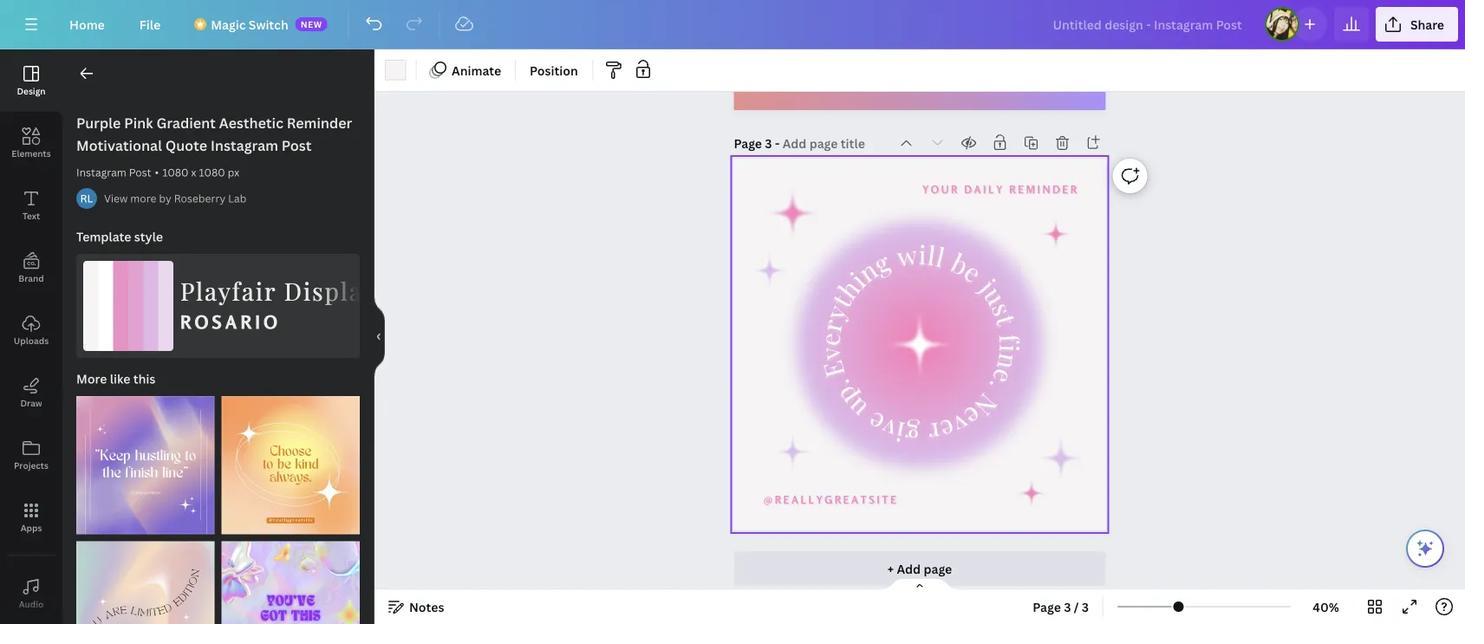 Task type: vqa. For each thing, say whether or not it's contained in the screenshot.
Audio Button
yes



Task type: describe. For each thing, give the bounding box(es) containing it.
uploads button
[[0, 299, 62, 362]]

projects
[[14, 459, 49, 471]]

page 3 / 3
[[1033, 599, 1089, 615]]

40%
[[1313, 599, 1339, 615]]

position
[[530, 62, 578, 78]]

purple pink gradient aesthetic reminder motivational quote instagram post
[[76, 114, 352, 155]]

file button
[[126, 7, 174, 42]]

rosario
[[180, 311, 281, 333]]

f
[[993, 333, 1028, 344]]

Page title text field
[[783, 134, 867, 152]]

apps
[[20, 522, 42, 534]]

magic switch
[[211, 16, 288, 33]]

hide image
[[374, 295, 385, 378]]

page
[[924, 560, 952, 577]]

aesthetic
[[219, 114, 283, 132]]

elements
[[12, 147, 51, 159]]

new
[[301, 18, 322, 30]]

show pages image
[[878, 577, 961, 591]]

view more by roseberry lab button
[[104, 190, 246, 207]]

3 for /
[[1064, 599, 1071, 615]]

view
[[104, 191, 128, 205]]

i inside f i n e
[[993, 344, 1028, 353]]

+
[[888, 560, 894, 577]]

projects button
[[0, 424, 62, 486]]

e inside f i n e
[[986, 365, 1023, 389]]

+ add page button
[[734, 551, 1106, 586]]

apps button
[[0, 486, 62, 549]]

add
[[897, 560, 921, 577]]

brand button
[[0, 237, 62, 299]]

1 1080 from the left
[[162, 165, 189, 179]]

audio
[[19, 598, 44, 610]]

1 horizontal spatial t
[[989, 311, 1025, 329]]

by
[[159, 191, 171, 205]]

g for r
[[903, 419, 920, 454]]

page for page 3 -
[[734, 135, 762, 151]]

post inside purple pink gradient aesthetic reminder motivational quote instagram post
[[282, 136, 312, 155]]

playfair
[[180, 274, 276, 307]]

motivational
[[76, 136, 162, 155]]

design
[[17, 85, 46, 97]]

page 3 -
[[734, 135, 783, 151]]

canva assistant image
[[1415, 538, 1436, 559]]

elements button
[[0, 112, 62, 174]]

Design title text field
[[1039, 7, 1258, 42]]

/
[[1074, 599, 1079, 615]]

uploads
[[14, 335, 49, 346]]

your
[[922, 183, 960, 196]]

40% button
[[1298, 593, 1354, 621]]

roseberry lab image
[[76, 188, 97, 209]]

roseberry
[[174, 191, 226, 205]]

0 horizontal spatial instagram
[[76, 165, 126, 179]]

animate button
[[424, 56, 508, 84]]

purple
[[76, 114, 121, 132]]

orange gradient quotes instagram post image
[[221, 396, 360, 534]]

design button
[[0, 49, 62, 112]]

@reallygreatsite
[[764, 493, 898, 506]]

page for page 3 / 3
[[1033, 599, 1061, 615]]

more
[[130, 191, 156, 205]]

+ add page
[[888, 560, 952, 577]]

template
[[76, 228, 131, 245]]

h
[[830, 272, 867, 305]]

y
[[817, 300, 854, 324]]

brand
[[18, 272, 44, 284]]

file
[[139, 16, 161, 33]]

side panel tab list
[[0, 49, 62, 624]]

main menu bar
[[0, 0, 1465, 49]]

n inside f i n e
[[991, 351, 1027, 372]]

purple gradient quote instagram post group
[[76, 386, 215, 534]]

i inside w i l l
[[918, 237, 927, 271]]

like
[[110, 371, 130, 387]]

this
[[133, 371, 155, 387]]

-
[[775, 135, 780, 151]]

more like this
[[76, 371, 155, 387]]

1080 x 1080 px
[[162, 165, 239, 179]]

lab
[[228, 191, 246, 205]]

your daily reminder
[[922, 183, 1079, 196]]

draw button
[[0, 362, 62, 424]]



Task type: locate. For each thing, give the bounding box(es) containing it.
purple gradient quote instagram post image
[[76, 396, 215, 534]]

g for n
[[868, 244, 895, 281]]

gradient motivational quotes instagram post image
[[76, 541, 215, 624]]

i
[[918, 237, 927, 271], [843, 264, 872, 294], [993, 344, 1028, 353], [993, 345, 1027, 354], [892, 415, 907, 450], [892, 417, 907, 452]]

3
[[765, 135, 772, 151], [1064, 599, 1071, 615], [1082, 599, 1089, 615]]

gradient
[[156, 114, 216, 132]]

audio button
[[0, 563, 62, 624]]

1 vertical spatial n
[[991, 351, 1027, 372]]

instagram
[[211, 136, 278, 155], [76, 165, 126, 179]]

1 horizontal spatial 1080
[[199, 165, 225, 179]]

0 vertical spatial n
[[851, 252, 884, 289]]

e
[[958, 254, 989, 289], [812, 332, 847, 347], [986, 365, 1023, 389], [959, 400, 989, 435], [861, 405, 889, 442], [937, 412, 960, 449]]

1 horizontal spatial post
[[282, 136, 312, 155]]

p
[[827, 380, 864, 412]]

t up the e at bottom
[[824, 288, 858, 313]]

0 vertical spatial post
[[282, 136, 312, 155]]

s
[[985, 296, 1021, 321]]

1 vertical spatial page
[[1033, 599, 1061, 615]]

j
[[973, 271, 1004, 299]]

0 horizontal spatial .
[[822, 375, 856, 396]]

text button
[[0, 174, 62, 237]]

w
[[895, 237, 919, 273]]

l l
[[925, 239, 948, 275]]

home link
[[55, 7, 119, 42]]

1 horizontal spatial .
[[983, 376, 1016, 398]]

#f6f4f4 image
[[385, 60, 406, 81], [385, 60, 406, 81]]

notes
[[409, 599, 444, 615]]

style
[[134, 228, 163, 245]]

0 horizontal spatial page
[[734, 135, 762, 151]]

1 horizontal spatial page
[[1033, 599, 1061, 615]]

1080
[[162, 165, 189, 179], [199, 165, 225, 179]]

reminder
[[1009, 183, 1079, 196]]

0 horizontal spatial 3
[[765, 135, 772, 151]]

u
[[978, 280, 1014, 311], [839, 392, 874, 426]]

0 horizontal spatial 1080
[[162, 165, 189, 179]]

view more by roseberry lab
[[104, 191, 246, 205]]

f i n e
[[986, 333, 1028, 389]]

3 left /
[[1064, 599, 1071, 615]]

1080 right x
[[199, 165, 225, 179]]

1 vertical spatial u
[[839, 392, 874, 426]]

3 right /
[[1082, 599, 1089, 615]]

1080 left x
[[162, 165, 189, 179]]

pink purple holographic abstract inspirational quote instagram post image
[[221, 541, 360, 624]]

more
[[76, 371, 107, 387]]

display
[[284, 274, 377, 307]]

1 vertical spatial post
[[129, 165, 151, 179]]

1 horizontal spatial instagram
[[211, 136, 278, 155]]

reminder
[[287, 114, 352, 132]]

t up f at right bottom
[[989, 311, 1025, 329]]

page inside button
[[1033, 599, 1061, 615]]

0 horizontal spatial post
[[129, 165, 151, 179]]

home
[[69, 16, 105, 33]]

0 vertical spatial instagram
[[211, 136, 278, 155]]

magic
[[211, 16, 246, 33]]

1 horizontal spatial 3
[[1064, 599, 1071, 615]]

0 vertical spatial page
[[734, 135, 762, 151]]

l
[[926, 237, 938, 272], [925, 239, 937, 274], [933, 239, 948, 274], [933, 240, 948, 275]]

post
[[282, 136, 312, 155], [129, 165, 151, 179]]

playfair display rosario
[[180, 274, 377, 333]]

instagram post
[[76, 165, 151, 179]]

pink
[[124, 114, 153, 132]]

t
[[824, 288, 858, 313], [989, 311, 1025, 329]]

page
[[734, 135, 762, 151], [1033, 599, 1061, 615]]

0 vertical spatial u
[[978, 280, 1014, 311]]

pink purple holographic abstract inspirational quote instagram post group
[[221, 531, 360, 624]]

instagram inside purple pink gradient aesthetic reminder motivational quote instagram post
[[211, 136, 278, 155]]

quote
[[165, 136, 207, 155]]

px
[[228, 165, 239, 179]]

u up f at right bottom
[[978, 280, 1014, 311]]

. down y
[[822, 375, 856, 396]]

post up more
[[129, 165, 151, 179]]

e
[[814, 357, 851, 382]]

n down f at right bottom
[[991, 351, 1027, 372]]

instagram down aesthetic
[[211, 136, 278, 155]]

position button
[[523, 56, 585, 84]]

g
[[868, 244, 895, 281], [904, 417, 920, 452], [903, 419, 920, 454]]

3 for -
[[765, 135, 772, 151]]

switch
[[249, 16, 288, 33]]

u down the e at bottom
[[839, 392, 874, 426]]

3 left - on the right of page
[[765, 135, 772, 151]]

page 3 / 3 button
[[1026, 593, 1096, 621]]

0 horizontal spatial n
[[851, 252, 884, 289]]

1 horizontal spatial n
[[991, 351, 1027, 372]]

text
[[22, 210, 40, 221]]

daily
[[964, 183, 1005, 196]]

notes button
[[381, 593, 451, 621]]

page left - on the right of page
[[734, 135, 762, 151]]

template style
[[76, 228, 163, 245]]

w i l l
[[895, 237, 948, 274]]

share button
[[1376, 7, 1458, 42]]

2 horizontal spatial 3
[[1082, 599, 1089, 615]]

draw
[[20, 397, 42, 409]]

.
[[822, 375, 856, 396], [983, 376, 1016, 398]]

r
[[813, 316, 849, 335], [813, 318, 849, 336], [926, 416, 943, 452], [926, 418, 942, 453]]

2 1080 from the left
[[199, 165, 225, 179]]

animate
[[452, 62, 501, 78]]

share
[[1410, 16, 1444, 33]]

0 horizontal spatial t
[[824, 288, 858, 313]]

x
[[191, 165, 196, 179]]

n
[[968, 387, 1006, 424]]

n left w
[[851, 252, 884, 289]]

page left /
[[1033, 599, 1061, 615]]

orange gradient quotes instagram post group
[[221, 386, 360, 534]]

1 vertical spatial instagram
[[76, 165, 126, 179]]

roseberry lab element
[[76, 188, 97, 209]]

. down f at right bottom
[[983, 376, 1016, 398]]

post down the 'reminder'
[[282, 136, 312, 155]]

gradient motivational quotes instagram post group
[[76, 531, 215, 624]]

n
[[851, 252, 884, 289], [991, 351, 1027, 372]]

1 horizontal spatial u
[[978, 280, 1014, 311]]

v
[[812, 346, 847, 362], [811, 347, 847, 363], [948, 407, 975, 443], [877, 411, 900, 448]]

b
[[946, 245, 975, 282]]

instagram up view
[[76, 165, 126, 179]]

0 horizontal spatial u
[[839, 392, 874, 426]]



